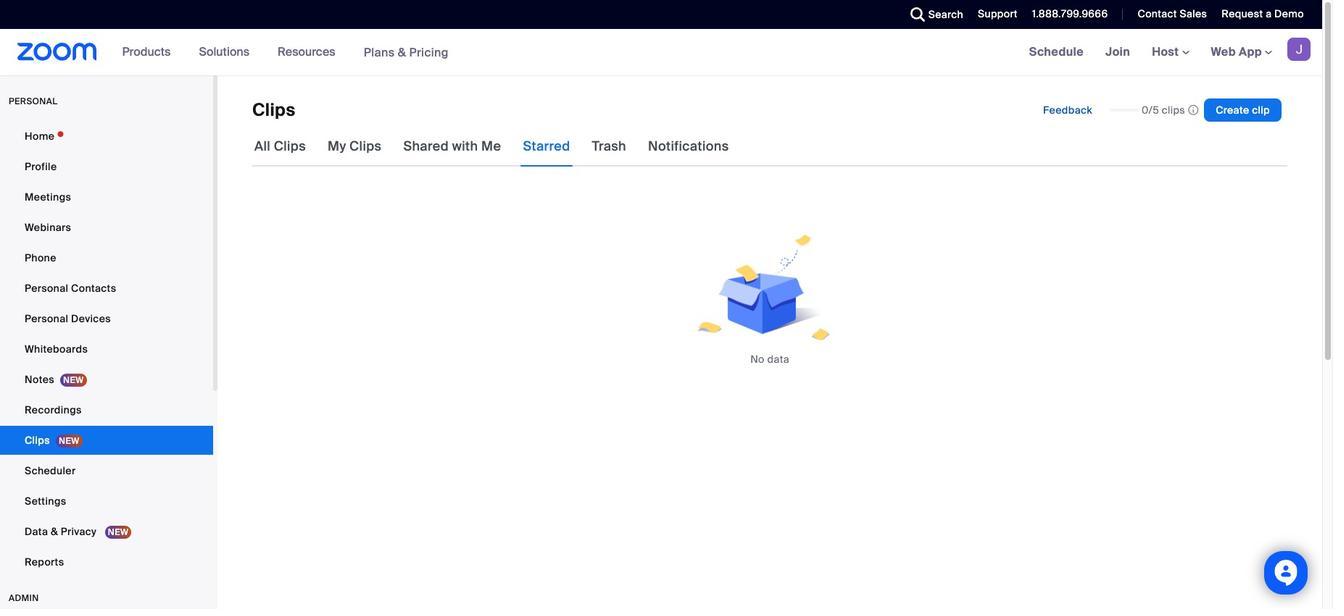Task type: vqa. For each thing, say whether or not it's contained in the screenshot.
add icon
no



Task type: describe. For each thing, give the bounding box(es) containing it.
no
[[750, 353, 765, 366]]

banner containing products
[[0, 29, 1322, 76]]

shared with me
[[403, 138, 501, 155]]

meetings
[[25, 191, 71, 204]]

my clips tab
[[326, 126, 384, 167]]

clip
[[1252, 104, 1270, 117]]

support
[[978, 7, 1018, 20]]

resources button
[[278, 29, 342, 75]]

admin
[[9, 593, 39, 605]]

personal for personal contacts
[[25, 282, 68, 295]]

all clips tab
[[252, 126, 308, 167]]

shared with me tab
[[401, 126, 503, 167]]

products button
[[122, 29, 177, 75]]

contact
[[1138, 7, 1177, 20]]

0/5 clips
[[1142, 104, 1185, 117]]

notifications
[[648, 138, 729, 155]]

profile picture image
[[1288, 38, 1311, 61]]

personal contacts
[[25, 282, 116, 295]]

solutions
[[199, 44, 249, 59]]

app
[[1239, 44, 1262, 59]]

request a demo
[[1222, 7, 1304, 20]]

home link
[[0, 122, 213, 151]]

profile link
[[0, 152, 213, 181]]

plans
[[364, 45, 395, 60]]

notes link
[[0, 365, 213, 394]]

all
[[254, 138, 270, 155]]

personal for personal devices
[[25, 312, 68, 326]]

reports
[[25, 556, 64, 569]]

clips up all clips
[[252, 99, 295, 121]]

my clips
[[328, 138, 382, 155]]

scheduler
[[25, 465, 76, 478]]

host button
[[1152, 44, 1189, 59]]

personal devices
[[25, 312, 111, 326]]

devices
[[71, 312, 111, 326]]

create clip
[[1216, 104, 1270, 117]]

sales
[[1180, 7, 1207, 20]]

webinars
[[25, 221, 71, 234]]

data & privacy link
[[0, 518, 213, 547]]

web app button
[[1211, 44, 1272, 59]]

clips inside clips link
[[25, 434, 50, 447]]

data
[[25, 526, 48, 539]]

demo
[[1275, 7, 1304, 20]]

scheduler link
[[0, 457, 213, 486]]

personal menu menu
[[0, 122, 213, 579]]

schedule link
[[1018, 29, 1095, 75]]

whiteboards
[[25, 343, 88, 356]]

notes
[[25, 373, 54, 386]]

& for pricing
[[398, 45, 406, 60]]

tabs of clips tab list
[[252, 126, 731, 167]]

phone
[[25, 252, 56, 265]]

privacy
[[61, 526, 96, 539]]

clips inside all clips "tab"
[[274, 138, 306, 155]]

meetings link
[[0, 183, 213, 212]]

products
[[122, 44, 171, 59]]

me
[[481, 138, 501, 155]]

all clips
[[254, 138, 306, 155]]



Task type: locate. For each thing, give the bounding box(es) containing it.
1.888.799.9666 button
[[1021, 0, 1112, 29], [1032, 7, 1108, 20]]

home
[[25, 130, 55, 143]]

data
[[767, 353, 789, 366]]

& inside product information navigation
[[398, 45, 406, 60]]

data & privacy
[[25, 526, 99, 539]]

whiteboards link
[[0, 335, 213, 364]]

product information navigation
[[111, 29, 460, 76]]

my
[[328, 138, 346, 155]]

resources
[[278, 44, 335, 59]]

clips right 'all'
[[274, 138, 306, 155]]

profile
[[25, 160, 57, 173]]

join
[[1106, 44, 1130, 59]]

search
[[929, 8, 964, 21]]

1 personal from the top
[[25, 282, 68, 295]]

search button
[[900, 0, 967, 29]]

contact sales link
[[1127, 0, 1211, 29], [1138, 7, 1207, 20]]

recordings
[[25, 404, 82, 417]]

1 vertical spatial personal
[[25, 312, 68, 326]]

settings
[[25, 495, 66, 508]]

banner
[[0, 29, 1322, 76]]

personal devices link
[[0, 305, 213, 334]]

2 personal from the top
[[25, 312, 68, 326]]

create
[[1216, 104, 1250, 117]]

plans & pricing link
[[364, 45, 449, 60], [364, 45, 449, 60]]

1 horizontal spatial &
[[398, 45, 406, 60]]

personal down phone
[[25, 282, 68, 295]]

&
[[398, 45, 406, 60], [51, 526, 58, 539]]

clips up scheduler
[[25, 434, 50, 447]]

solutions button
[[199, 29, 256, 75]]

0 horizontal spatial &
[[51, 526, 58, 539]]

settings link
[[0, 487, 213, 516]]

support link
[[967, 0, 1021, 29], [978, 7, 1018, 20]]

phone link
[[0, 244, 213, 273]]

a
[[1266, 7, 1272, 20]]

& inside data & privacy link
[[51, 526, 58, 539]]

recordings link
[[0, 396, 213, 425]]

starred tab
[[521, 126, 572, 167]]

meetings navigation
[[1018, 29, 1322, 76]]

0 vertical spatial &
[[398, 45, 406, 60]]

personal
[[9, 96, 58, 107]]

clips link
[[0, 426, 213, 455]]

feedback
[[1043, 104, 1093, 117]]

0/5
[[1142, 104, 1159, 117]]

create clip button
[[1204, 99, 1282, 122]]

request a demo link
[[1211, 0, 1322, 29], [1222, 7, 1304, 20]]

shared
[[403, 138, 449, 155]]

feedback button
[[1032, 99, 1104, 122]]

clips right my in the left top of the page
[[350, 138, 382, 155]]

1 vertical spatial &
[[51, 526, 58, 539]]

no data
[[750, 353, 789, 366]]

contact sales
[[1138, 7, 1207, 20]]

0/5 clips application
[[1110, 103, 1199, 117]]

schedule
[[1029, 44, 1084, 59]]

webinars link
[[0, 213, 213, 242]]

request
[[1222, 7, 1263, 20]]

web app
[[1211, 44, 1262, 59]]

clips inside my clips tab
[[350, 138, 382, 155]]

with
[[452, 138, 478, 155]]

& right plans
[[398, 45, 406, 60]]

pricing
[[409, 45, 449, 60]]

personal up whiteboards
[[25, 312, 68, 326]]

0 vertical spatial personal
[[25, 282, 68, 295]]

personal contacts link
[[0, 274, 213, 303]]

personal
[[25, 282, 68, 295], [25, 312, 68, 326]]

host
[[1152, 44, 1182, 59]]

1.888.799.9666
[[1032, 7, 1108, 20]]

plans & pricing
[[364, 45, 449, 60]]

clips
[[1162, 104, 1185, 117]]

web
[[1211, 44, 1236, 59]]

starred
[[523, 138, 570, 155]]

contacts
[[71, 282, 116, 295]]

join link
[[1095, 29, 1141, 75]]

& right data at the left of page
[[51, 526, 58, 539]]

clips
[[252, 99, 295, 121], [274, 138, 306, 155], [350, 138, 382, 155], [25, 434, 50, 447]]

trash tab
[[590, 126, 629, 167]]

reports link
[[0, 548, 213, 577]]

zoom logo image
[[17, 43, 97, 61]]

trash
[[592, 138, 626, 155]]

& for privacy
[[51, 526, 58, 539]]



